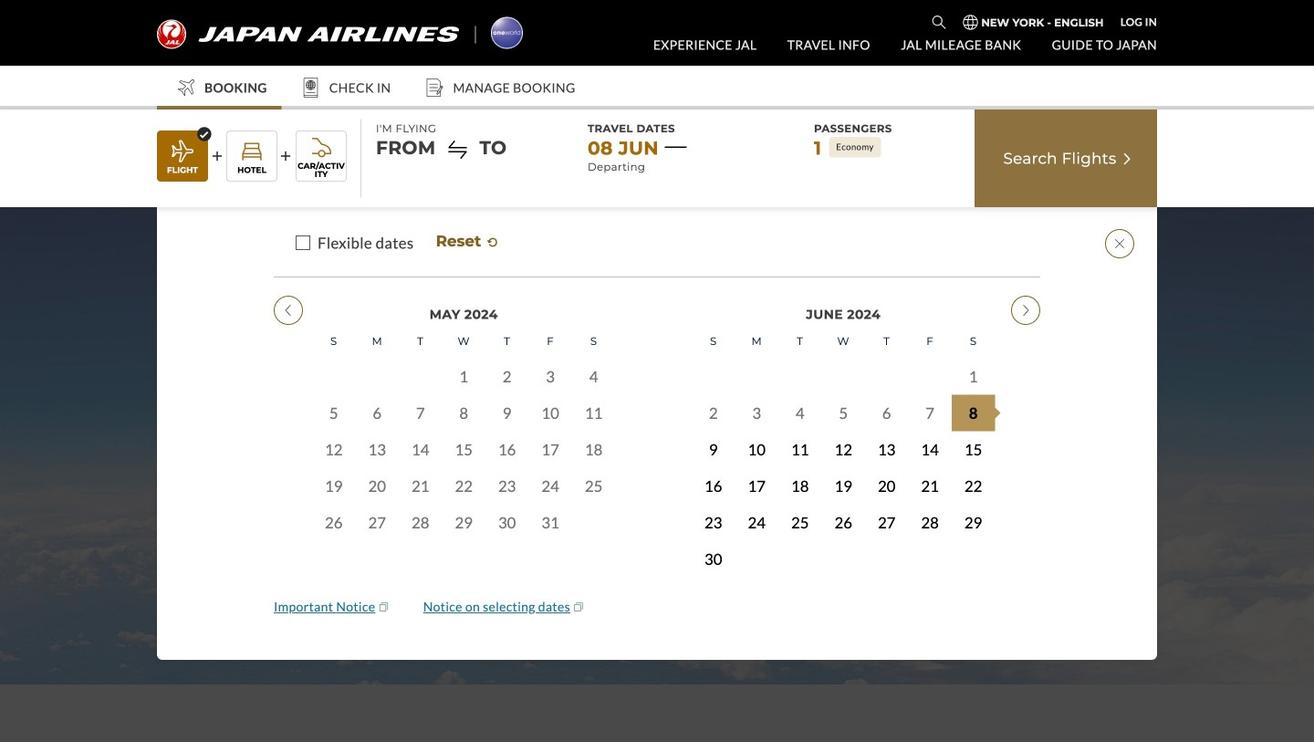 Task type: vqa. For each thing, say whether or not it's contained in the screenshot.
Tab List
no



Task type: describe. For each thing, give the bounding box(es) containing it.
friday element for 2nd sunday element from left wednesday element
[[909, 324, 952, 358]]

thursday element for 2nd sunday element from left wednesday element
[[865, 324, 909, 358]]

tuesday element for 2nd sunday element from left wednesday element
[[779, 324, 822, 358]]

monday element for 1st sunday element
[[356, 324, 399, 358]]

saturday element for friday element related to wednesday element associated with 1st sunday element
[[572, 324, 616, 358]]

2 sunday element from the left
[[692, 324, 735, 358]]

wednesday element for 1st sunday element
[[442, 324, 486, 358]]

saturday element for friday element related to 2nd sunday element from left wednesday element
[[952, 324, 995, 358]]



Task type: locate. For each thing, give the bounding box(es) containing it.
thursday element
[[486, 324, 529, 358], [865, 324, 909, 358]]

0 horizontal spatial thursday element
[[486, 324, 529, 358]]

0 horizontal spatial monday element
[[356, 324, 399, 358]]

1 horizontal spatial friday element
[[909, 324, 952, 358]]

2 wednesday element from the left
[[822, 324, 865, 358]]

0 horizontal spatial wednesday element
[[442, 324, 486, 358]]

2 friday element from the left
[[909, 324, 952, 358]]

friday element for wednesday element associated with 1st sunday element
[[529, 324, 572, 358]]

2 monday element from the left
[[735, 324, 779, 358]]

one world image
[[491, 17, 523, 49]]

1 horizontal spatial monday element
[[735, 324, 779, 358]]

0 horizontal spatial saturday element
[[572, 324, 616, 358]]

1 horizontal spatial tuesday element
[[779, 324, 822, 358]]

sunday element
[[312, 324, 356, 358], [692, 324, 735, 358]]

wednesday element for 2nd sunday element from left
[[822, 324, 865, 358]]

thursday element for wednesday element associated with 1st sunday element
[[486, 324, 529, 358]]

tuesday element
[[399, 324, 442, 358], [779, 324, 822, 358]]

1 wednesday element from the left
[[442, 324, 486, 358]]

1 tuesday element from the left
[[399, 324, 442, 358]]

0 horizontal spatial friday element
[[529, 324, 572, 358]]

1 horizontal spatial saturday element
[[952, 324, 995, 358]]

reset image
[[486, 235, 500, 250]]

tuesday element for wednesday element associated with 1st sunday element
[[399, 324, 442, 358]]

monday element for 2nd sunday element from left
[[735, 324, 779, 358]]

1 monday element from the left
[[356, 324, 399, 358]]

1 thursday element from the left
[[486, 324, 529, 358]]

1 horizontal spatial thursday element
[[865, 324, 909, 358]]

2 tuesday element from the left
[[779, 324, 822, 358]]

1 horizontal spatial wednesday element
[[822, 324, 865, 358]]

1 friday element from the left
[[529, 324, 572, 358]]

1 sunday element from the left
[[312, 324, 356, 358]]

2 saturday element from the left
[[952, 324, 995, 358]]

japan airlines image
[[157, 20, 459, 49]]

friday element
[[529, 324, 572, 358], [909, 324, 952, 358]]

0 horizontal spatial tuesday element
[[399, 324, 442, 358]]

1 saturday element from the left
[[572, 324, 616, 358]]

1 horizontal spatial sunday element
[[692, 324, 735, 358]]

0 horizontal spatial sunday element
[[312, 324, 356, 358]]

wednesday element
[[442, 324, 486, 358], [822, 324, 865, 358]]

monday element
[[356, 324, 399, 358], [735, 324, 779, 358]]

2 thursday element from the left
[[865, 324, 909, 358]]

saturday element
[[572, 324, 616, 358], [952, 324, 995, 358]]

close image
[[1105, 229, 1135, 258]]



